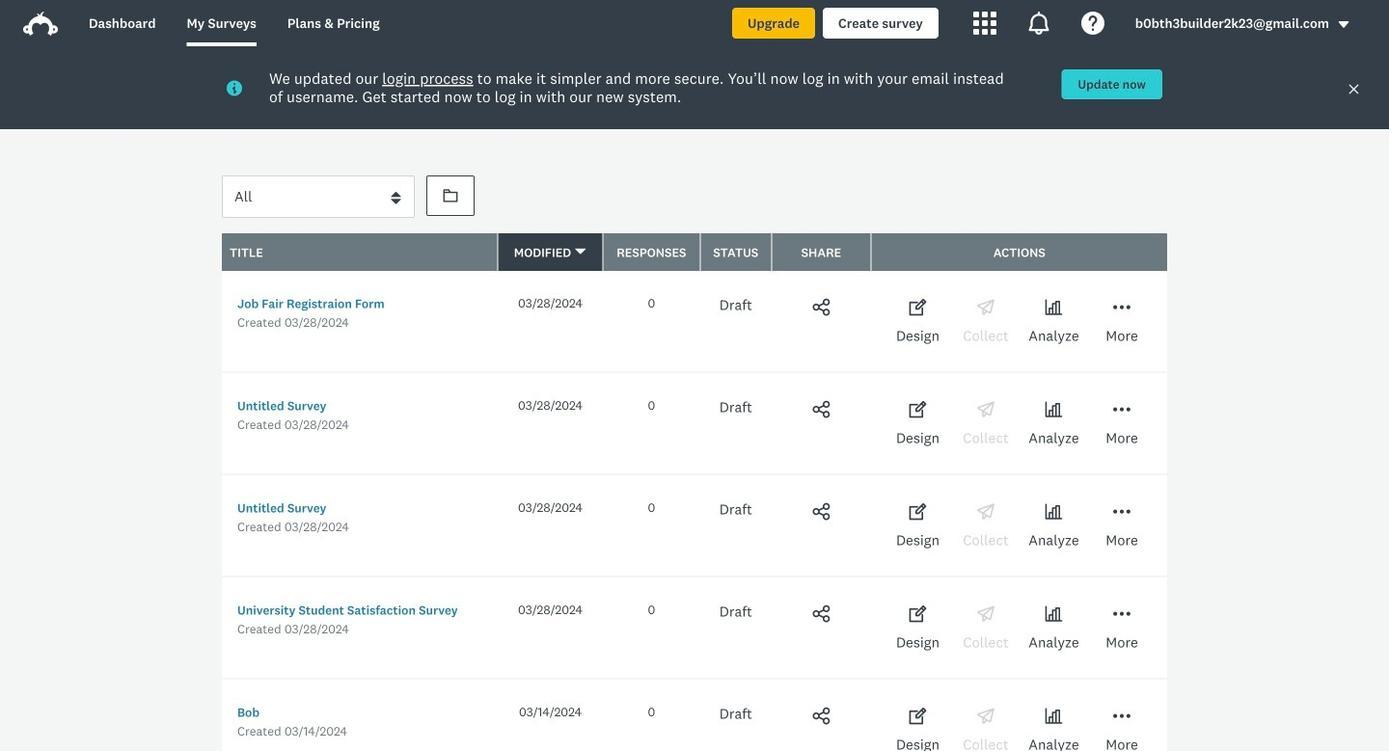 Task type: describe. For each thing, give the bounding box(es) containing it.
1 products icon image from the left
[[973, 12, 997, 35]]

surveymonkey logo image
[[23, 12, 58, 36]]

dropdown arrow image
[[1337, 18, 1351, 31]]

x image
[[1348, 83, 1361, 96]]



Task type: vqa. For each thing, say whether or not it's contained in the screenshot.
the SurveyMonkey image
no



Task type: locate. For each thing, give the bounding box(es) containing it.
2 products icon image from the left
[[1028, 12, 1051, 35]]

0 horizontal spatial products icon image
[[973, 12, 997, 35]]

help icon image
[[1082, 12, 1105, 35]]

products icon image
[[973, 12, 997, 35], [1028, 12, 1051, 35]]

1 horizontal spatial products icon image
[[1028, 12, 1051, 35]]



